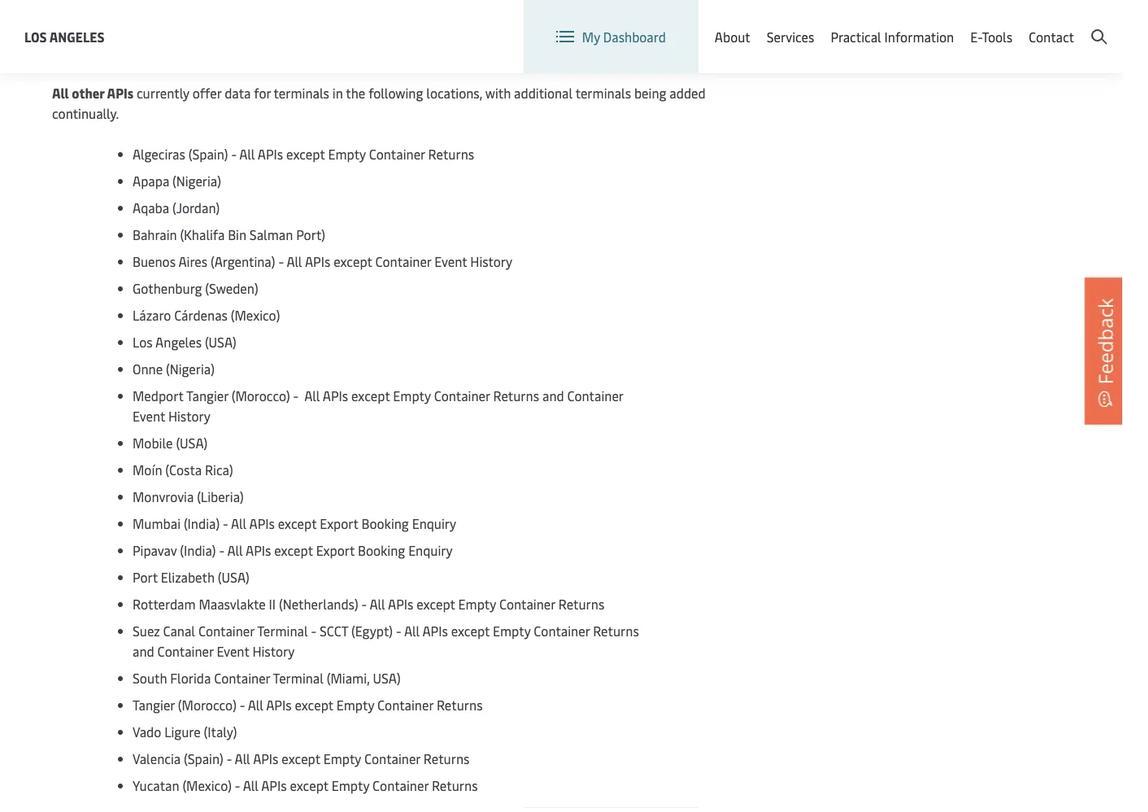 Task type: vqa. For each thing, say whether or not it's contained in the screenshot.
'Los' to the top
yes



Task type: describe. For each thing, give the bounding box(es) containing it.
currently
[[137, 84, 190, 102]]

empty inside the suez canal container terminal - scct (egypt) - all apis except empty container returns and container event history
[[493, 622, 531, 640]]

- up the (egypt)
[[362, 595, 367, 613]]

scct
[[320, 622, 348, 640]]

in
[[333, 84, 343, 102]]

- up port elizabeth (usa) on the left bottom of page
[[219, 542, 225, 559]]

data
[[225, 84, 251, 102]]

bin
[[228, 226, 247, 243]]

history inside medport tangier (morocco) -  all apis except empty container returns and container event history
[[168, 407, 211, 425]]

mumbai (india) - all apis except export booking enquiry
[[133, 515, 457, 532]]

my dashboard button
[[556, 0, 666, 73]]

port
[[133, 568, 158, 586]]

0 horizontal spatial tangier
[[133, 696, 175, 714]]

moín
[[133, 461, 162, 479]]

(miami,
[[327, 669, 370, 687]]

all inside the suez canal container terminal - scct (egypt) - all apis except empty container returns and container event history
[[404, 622, 420, 640]]

los angeles (usa)
[[133, 333, 237, 351]]

switch location button
[[669, 15, 787, 33]]

yucatan (mexico) - all apis except empty container returns
[[133, 777, 478, 794]]

dashboard
[[604, 28, 666, 45]]

1 terminals from the left
[[274, 84, 330, 102]]

all down '(liberia)' in the left of the page
[[231, 515, 247, 532]]

vado
[[133, 723, 161, 741]]

login / create account
[[976, 15, 1108, 33]]

container inside medport tangier (morocco) -  all apis except empty container returns and container event history
[[434, 387, 490, 404]]

medport tangier (morocco) -  all apis except empty container returns and container event history
[[133, 387, 624, 425]]

switch location
[[695, 15, 787, 33]]

los for los angeles (usa)
[[133, 333, 153, 351]]

(usa) for angeles
[[205, 333, 237, 351]]

- down (italy)
[[227, 750, 232, 767]]

suez canal container terminal - scct (egypt) - all apis except empty container returns and container event history
[[133, 622, 639, 660]]

(jordan)
[[172, 199, 220, 216]]

additional
[[514, 84, 573, 102]]

except inside medport tangier (morocco) -  all apis except empty container returns and container event history
[[352, 387, 390, 404]]

algeciras (spain) - all apis except empty container returns
[[133, 145, 475, 163]]

south florida container terminal (miami, usa)
[[133, 669, 401, 687]]

yucatan
[[133, 777, 179, 794]]

maasvlakte
[[199, 595, 266, 613]]

(mexico)
[[231, 306, 280, 324]]

and
[[133, 643, 154, 660]]

global menu button
[[804, 0, 930, 48]]

account
[[1060, 15, 1108, 33]]

e-tools
[[971, 28, 1013, 45]]

south
[[133, 669, 167, 687]]

export for pipavav (india) - all apis except export booking enquiry
[[316, 542, 355, 559]]

rotterdam
[[133, 595, 196, 613]]

enquiry for mumbai (india) - all apis except export booking enquiry
[[412, 515, 457, 532]]

aqaba
[[133, 199, 169, 216]]

(italy)
[[204, 723, 237, 741]]

tangier inside medport tangier (morocco) -  all apis except empty container returns and container event history
[[186, 387, 229, 404]]

mobile (usa)
[[133, 434, 208, 452]]

algeciras
[[133, 145, 185, 163]]

rica)
[[205, 461, 233, 479]]

practical information
[[831, 28, 955, 45]]

currently offer data for terminals in the following locations, with additional terminals being added continually.
[[52, 84, 706, 122]]

(mexico) -
[[183, 777, 240, 794]]

buenos
[[133, 253, 176, 270]]

- down data
[[231, 145, 237, 163]]

all down south florida container terminal (miami, usa)
[[248, 696, 263, 714]]

e-tools button
[[971, 0, 1013, 73]]

- down '(liberia)' in the left of the page
[[223, 515, 228, 532]]

with
[[486, 84, 511, 102]]

following
[[369, 84, 424, 102]]

feedback button
[[1086, 278, 1124, 424]]

contact
[[1030, 28, 1075, 45]]

canal
[[163, 622, 195, 640]]

gothenburg
[[133, 280, 202, 297]]

all other apis
[[52, 84, 134, 102]]

onne (nigeria)
[[133, 360, 215, 378]]

create
[[1019, 15, 1057, 33]]

contact button
[[1030, 0, 1075, 73]]

port elizabeth (usa)
[[133, 568, 250, 586]]

lázaro
[[133, 306, 171, 324]]

event inside the suez canal container terminal - scct (egypt) - all apis except empty container returns and container event history
[[217, 643, 249, 660]]

(morocco) - inside medport tangier (morocco) -  all apis except empty container returns and container event history
[[232, 387, 299, 404]]

for
[[254, 84, 271, 102]]

location
[[737, 15, 787, 33]]

returns inside medport tangier (morocco) -  all apis except empty container returns and container event history
[[494, 387, 540, 404]]

1 vertical spatial (morocco) -
[[178, 696, 245, 714]]

- right the (egypt)
[[396, 622, 402, 640]]

(egypt)
[[352, 622, 393, 640]]

(sweden)
[[205, 280, 258, 297]]

about button
[[715, 0, 751, 73]]

apapa (nigeria)
[[133, 172, 221, 190]]

(spain) for algeciras
[[189, 145, 228, 163]]

(india) for pipavav
[[180, 542, 216, 559]]

ii
[[269, 595, 276, 613]]



Task type: locate. For each thing, give the bounding box(es) containing it.
0 horizontal spatial angeles
[[49, 28, 105, 45]]

1 vertical spatial (spain)
[[184, 750, 224, 767]]

menu
[[880, 15, 913, 33]]

0 vertical spatial export
[[320, 515, 359, 532]]

and container
[[543, 387, 624, 404]]

gothenburg (sweden)
[[133, 280, 258, 297]]

angeles up other
[[49, 28, 105, 45]]

0 vertical spatial history
[[471, 253, 513, 270]]

terminal down ii
[[257, 622, 308, 640]]

/
[[1011, 15, 1016, 33]]

returns
[[429, 145, 475, 163], [494, 387, 540, 404], [559, 595, 605, 613], [593, 622, 639, 640], [437, 696, 483, 714], [424, 750, 470, 767], [432, 777, 478, 794]]

my
[[583, 28, 601, 45]]

1 vertical spatial (india)
[[180, 542, 216, 559]]

all up port elizabeth (usa) on the left bottom of page
[[227, 542, 243, 559]]

2 horizontal spatial event
[[435, 253, 467, 270]]

onne
[[133, 360, 163, 378]]

0 horizontal spatial terminals
[[274, 84, 330, 102]]

(nigeria) for onne (nigeria)
[[166, 360, 215, 378]]

(liberia)
[[197, 488, 244, 505]]

booking for mumbai (india) - all apis except export booking enquiry
[[362, 515, 409, 532]]

(morocco) -
[[232, 387, 299, 404], [178, 696, 245, 714]]

terminals left being
[[576, 84, 632, 102]]

2 vertical spatial event
[[217, 643, 249, 660]]

offer
[[193, 84, 222, 102]]

usa)
[[373, 669, 401, 687]]

tangier
[[186, 387, 229, 404], [133, 696, 175, 714]]

terminals
[[274, 84, 330, 102], [576, 84, 632, 102]]

information
[[885, 28, 955, 45]]

history inside the suez canal container terminal - scct (egypt) - all apis except empty container returns and container event history
[[253, 643, 295, 660]]

(usa) down lázaro cárdenas (mexico)
[[205, 333, 237, 351]]

global
[[839, 15, 877, 33]]

global menu
[[839, 15, 913, 33]]

event inside medport tangier (morocco) -  all apis except empty container returns and container event history
[[133, 407, 165, 425]]

1 vertical spatial (nigeria)
[[166, 360, 215, 378]]

the
[[346, 84, 366, 102]]

angeles for los angeles (usa)
[[156, 333, 202, 351]]

e-
[[971, 28, 983, 45]]

(khalifa
[[180, 226, 225, 243]]

1 horizontal spatial history
[[253, 643, 295, 660]]

booking for pipavav (india) - all apis except export booking enquiry
[[358, 542, 405, 559]]

(morocco) - up (italy)
[[178, 696, 245, 714]]

apis inside the suez canal container terminal - scct (egypt) - all apis except empty container returns and container event history
[[423, 622, 448, 640]]

2 vertical spatial (usa)
[[218, 568, 250, 586]]

0 horizontal spatial event
[[133, 407, 165, 425]]

valencia
[[133, 750, 181, 767]]

practical information button
[[831, 0, 955, 73]]

buenos aires (argentina) - all apis except container event history
[[133, 253, 513, 270]]

1 horizontal spatial event
[[217, 643, 249, 660]]

all
[[52, 84, 69, 102], [287, 253, 302, 270], [231, 515, 247, 532], [227, 542, 243, 559], [404, 622, 420, 640], [248, 696, 263, 714]]

terminal up tangier (morocco) - all apis except empty container returns
[[273, 669, 324, 687]]

0 vertical spatial tangier
[[186, 387, 229, 404]]

except
[[287, 145, 325, 163], [334, 253, 372, 270], [352, 387, 390, 404], [278, 515, 317, 532], [274, 542, 313, 559], [417, 595, 456, 613], [451, 622, 490, 640], [295, 696, 334, 714], [282, 750, 321, 767], [290, 777, 329, 794]]

export up pipavav (india) - all apis except export booking enquiry
[[320, 515, 359, 532]]

(india) up port elizabeth (usa) on the left bottom of page
[[180, 542, 216, 559]]

1 vertical spatial event
[[133, 407, 165, 425]]

1 horizontal spatial angeles
[[156, 333, 202, 351]]

0 vertical spatial angeles
[[49, 28, 105, 45]]

(usa) up (costa
[[176, 434, 208, 452]]

0 vertical spatial (spain)
[[189, 145, 228, 163]]

1 vertical spatial history
[[168, 407, 211, 425]]

0 vertical spatial terminal
[[257, 622, 308, 640]]

services
[[767, 28, 815, 45]]

monvrovia (liberia)
[[133, 488, 244, 505]]

aqaba (jordan)
[[133, 199, 223, 216]]

terminals left in
[[274, 84, 330, 102]]

tangier (morocco) - all apis except empty container returns
[[133, 696, 483, 714]]

salman
[[250, 226, 293, 243]]

(india) for mumbai
[[184, 515, 220, 532]]

1 vertical spatial tangier
[[133, 696, 175, 714]]

1 horizontal spatial los
[[133, 333, 153, 351]]

1 vertical spatial enquiry
[[409, 542, 453, 559]]

(spain) up the (mexico) -
[[184, 750, 224, 767]]

tangier down south
[[133, 696, 175, 714]]

apis inside medport tangier (morocco) -  all apis except empty container returns and container event history
[[323, 387, 348, 404]]

container
[[369, 145, 425, 163], [376, 253, 432, 270], [434, 387, 490, 404], [500, 595, 556, 613], [198, 622, 255, 640], [534, 622, 590, 640], [158, 643, 214, 660], [214, 669, 270, 687], [378, 696, 434, 714], [365, 750, 421, 767], [373, 777, 429, 794]]

medport
[[133, 387, 184, 404]]

angeles up onne (nigeria)
[[156, 333, 202, 351]]

ligure
[[165, 723, 201, 741]]

0 horizontal spatial history
[[168, 407, 211, 425]]

added
[[670, 84, 706, 102]]

all left other
[[52, 84, 69, 102]]

pipavav (india) - all apis except export booking enquiry
[[133, 542, 453, 559]]

being
[[635, 84, 667, 102]]

apis
[[107, 84, 134, 102], [258, 145, 283, 163], [305, 253, 331, 270], [323, 387, 348, 404], [249, 515, 275, 532], [246, 542, 271, 559], [388, 595, 414, 613], [423, 622, 448, 640], [266, 696, 292, 714], [253, 750, 279, 767], [261, 777, 287, 794]]

except inside the suez canal container terminal - scct (egypt) - all apis except empty container returns and container event history
[[451, 622, 490, 640]]

los angeles link
[[24, 26, 105, 47]]

terminal inside the suez canal container terminal - scct (egypt) - all apis except empty container returns and container event history
[[257, 622, 308, 640]]

los inside los angeles link
[[24, 28, 47, 45]]

booking
[[362, 515, 409, 532], [358, 542, 405, 559]]

export for mumbai (india) - all apis except export booking enquiry
[[320, 515, 359, 532]]

terminal
[[257, 622, 308, 640], [273, 669, 324, 687]]

(morocco) - down (mexico)
[[232, 387, 299, 404]]

(netherlands)
[[279, 595, 359, 613]]

terminal for (miami,
[[273, 669, 324, 687]]

suez
[[133, 622, 160, 640]]

aires
[[179, 253, 208, 270]]

feedback
[[1093, 298, 1119, 385]]

0 vertical spatial (usa)
[[205, 333, 237, 351]]

- down salman in the top of the page
[[279, 253, 284, 270]]

- left scct
[[311, 622, 317, 640]]

angeles for los angeles
[[49, 28, 105, 45]]

1 vertical spatial los
[[133, 333, 153, 351]]

los for los angeles
[[24, 28, 47, 45]]

1 vertical spatial (usa)
[[176, 434, 208, 452]]

terminal for -
[[257, 622, 308, 640]]

elizabeth
[[161, 568, 215, 586]]

(nigeria) down los angeles (usa)
[[166, 360, 215, 378]]

0 vertical spatial event
[[435, 253, 467, 270]]

bahrain (khalifa bin salman port)
[[133, 226, 326, 243]]

2 vertical spatial history
[[253, 643, 295, 660]]

enquiry
[[412, 515, 457, 532], [409, 542, 453, 559]]

(nigeria) for apapa (nigeria)
[[173, 172, 221, 190]]

login
[[976, 15, 1008, 33]]

(usa) for elizabeth
[[218, 568, 250, 586]]

1 horizontal spatial tangier
[[186, 387, 229, 404]]

rotterdam maasvlakte ii (netherlands) - all apis except empty container returns
[[133, 595, 605, 613]]

angeles
[[49, 28, 105, 45], [156, 333, 202, 351]]

(india)
[[184, 515, 220, 532], [180, 542, 216, 559]]

returns inside the suez canal container terminal - scct (egypt) - all apis except empty container returns and container event history
[[593, 622, 639, 640]]

vado ligure (italy)
[[133, 723, 237, 741]]

switch
[[695, 15, 734, 33]]

(india) down monvrovia (liberia) on the left bottom
[[184, 515, 220, 532]]

apapa
[[133, 172, 169, 190]]

(costa
[[165, 461, 202, 479]]

my dashboard
[[583, 28, 666, 45]]

(nigeria) up (jordan)
[[173, 172, 221, 190]]

login / create account link
[[946, 0, 1108, 48]]

0 vertical spatial (nigeria)
[[173, 172, 221, 190]]

(spain) up apapa (nigeria)
[[189, 145, 228, 163]]

0 vertical spatial los
[[24, 28, 47, 45]]

continually.
[[52, 105, 119, 122]]

empty inside medport tangier (morocco) -  all apis except empty container returns and container event history
[[393, 387, 431, 404]]

practical
[[831, 28, 882, 45]]

1 vertical spatial angeles
[[156, 333, 202, 351]]

monvrovia
[[133, 488, 194, 505]]

2 horizontal spatial history
[[471, 253, 513, 270]]

0 vertical spatial enquiry
[[412, 515, 457, 532]]

(spain) for valencia
[[184, 750, 224, 767]]

los angeles
[[24, 28, 105, 45]]

other
[[72, 84, 105, 102]]

0 vertical spatial (india)
[[184, 515, 220, 532]]

(nigeria)
[[173, 172, 221, 190], [166, 360, 215, 378]]

0 vertical spatial (morocco) -
[[232, 387, 299, 404]]

2 terminals from the left
[[576, 84, 632, 102]]

export down mumbai (india) - all apis except export booking enquiry
[[316, 542, 355, 559]]

valencia (spain) - all apis except empty container returns
[[133, 750, 470, 767]]

lázaro cárdenas (mexico)
[[133, 306, 280, 324]]

enquiry for pipavav (india) - all apis except export booking enquiry
[[409, 542, 453, 559]]

1 vertical spatial export
[[316, 542, 355, 559]]

(argentina)
[[211, 253, 275, 270]]

all right the (egypt)
[[404, 622, 420, 640]]

1 vertical spatial terminal
[[273, 669, 324, 687]]

tangier down onne (nigeria)
[[186, 387, 229, 404]]

(usa) up maasvlakte
[[218, 568, 250, 586]]

port)
[[296, 226, 326, 243]]

all down port)
[[287, 253, 302, 270]]

mumbai
[[133, 515, 181, 532]]

0 horizontal spatial los
[[24, 28, 47, 45]]

-
[[231, 145, 237, 163], [279, 253, 284, 270], [223, 515, 228, 532], [219, 542, 225, 559], [362, 595, 367, 613], [311, 622, 317, 640], [396, 622, 402, 640], [227, 750, 232, 767]]

(spain)
[[189, 145, 228, 163], [184, 750, 224, 767]]

0 vertical spatial booking
[[362, 515, 409, 532]]

about
[[715, 28, 751, 45]]

1 vertical spatial booking
[[358, 542, 405, 559]]

1 horizontal spatial terminals
[[576, 84, 632, 102]]

pipavav
[[133, 542, 177, 559]]

mobile
[[133, 434, 173, 452]]



